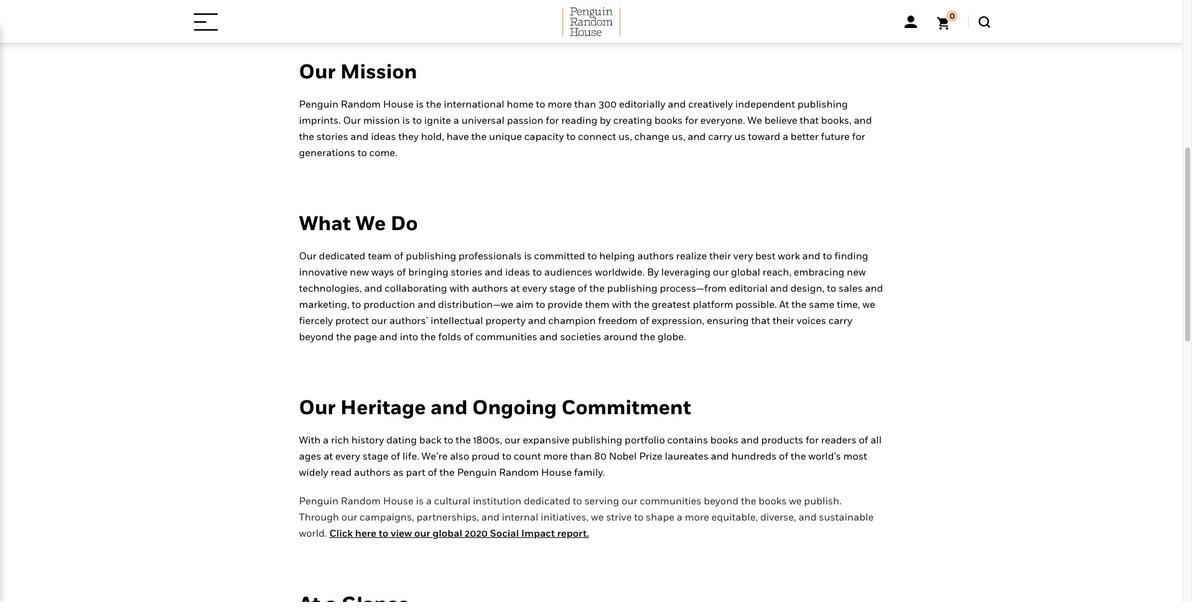 Task type: describe. For each thing, give the bounding box(es) containing it.
provide
[[548, 298, 583, 310]]

and right the sales
[[865, 282, 883, 294]]

our for mission
[[299, 59, 336, 83]]

expression,
[[652, 314, 705, 327]]

and down professionals
[[485, 266, 503, 278]]

and up hundreds
[[741, 434, 759, 446]]

innovative
[[299, 266, 348, 278]]

for inside with a rich history dating back to the 1800s, our expansive publishing portfolio contains books and products for readers of all ages at every stage of life. we're also proud to count more than 80 nobel prize laureates and hundreds of the world's most widely read authors as part of the penguin random house family.
[[806, 434, 819, 446]]

initiatives,
[[541, 511, 589, 523]]

more inside penguin random house is the international home to more than 300 editorially and creatively independent publishing imprints. our mission is to ignite a universal passion for reading by creating books for everyone. we believe that books, and the stories and ideas they hold, have the unique capacity to connect us, change us, and carry us toward a better future for generations to come.
[[548, 98, 572, 110]]

universal
[[462, 114, 505, 126]]

collaborating
[[385, 282, 447, 294]]

strive
[[606, 511, 632, 523]]

more inside penguin random house is a cultural institution dedicated to serving our communities beyond the books we publish. through our campaigns, partnerships, and internal initiatives, we strive to shape a more equitable, diverse, and sustainable world.
[[685, 511, 709, 523]]

2 new from the left
[[847, 266, 866, 278]]

imprints.
[[299, 114, 341, 126]]

2020
[[465, 527, 488, 539]]

2 vertical spatial we
[[591, 511, 604, 523]]

publishing inside with a rich history dating back to the 1800s, our expansive publishing portfolio contains books and products for readers of all ages at every stage of life. we're also proud to count more than 80 nobel prize laureates and hundreds of the world's most widely read authors as part of the penguin random house family.
[[572, 434, 623, 446]]

at
[[779, 298, 789, 310]]

leveraging
[[661, 266, 711, 278]]

through
[[299, 511, 339, 523]]

a right the shape
[[677, 511, 683, 523]]

by
[[600, 114, 611, 126]]

that inside our dedicated team of publishing professionals is committed to helping authors realize their very best work and to finding innovative new ways of bringing stories and ideas to audiences worldwide. by leveraging our global reach, embracing new technologies, and collaborating with authors at every stage of the publishing process—from editorial and design, to sales and marketing, to production and distribution—we aim to provide them with the greatest platform possible. at the same time, we fiercely protect our authors' intellectual property and champion freedom of expression, ensuring that their voices carry beyond the page and into the folds of communities and societies around the globe.
[[751, 314, 770, 327]]

of left life.
[[391, 450, 400, 462]]

our down production
[[371, 314, 387, 327]]

to left come.
[[358, 146, 367, 159]]

voices
[[797, 314, 826, 327]]

we inside penguin random house is the international home to more than 300 editorially and creatively independent publishing imprints. our mission is to ignite a universal passion for reading by creating books for everyone. we believe that books, and the stories and ideas they hold, have the unique capacity to connect us, change us, and carry us toward a better future for generations to come.
[[748, 114, 762, 126]]

of down 'we're'
[[428, 466, 437, 478]]

at inside our dedicated team of publishing professionals is committed to helping authors realize their very best work and to finding innovative new ways of bringing stories and ideas to audiences worldwide. by leveraging our global reach, embracing new technologies, and collaborating with authors at every stage of the publishing process—from editorial and design, to sales and marketing, to production and distribution—we aim to provide them with the greatest platform possible. at the same time, we fiercely protect our authors' intellectual property and champion freedom of expression, ensuring that their voices carry beyond the page and into the folds of communities and societies around the globe.
[[511, 282, 520, 294]]

reading
[[561, 114, 598, 126]]

carry inside our dedicated team of publishing professionals is committed to helping authors realize their very best work and to finding innovative new ways of bringing stories and ideas to audiences worldwide. by leveraging our global reach, embracing new technologies, and collaborating with authors at every stage of the publishing process—from editorial and design, to sales and marketing, to production and distribution—we aim to provide them with the greatest platform possible. at the same time, we fiercely protect our authors' intellectual property and champion freedom of expression, ensuring that their voices carry beyond the page and into the folds of communities and societies around the globe.
[[829, 314, 853, 327]]

and left creatively
[[668, 98, 686, 110]]

aim
[[516, 298, 534, 310]]

random inside with a rich history dating back to the 1800s, our expansive publishing portfolio contains books and products for readers of all ages at every stage of life. we're also proud to count more than 80 nobel prize laureates and hundreds of the world's most widely read authors as part of the penguin random house family.
[[499, 466, 539, 478]]

we inside our dedicated team of publishing professionals is committed to helping authors realize their very best work and to finding innovative new ways of bringing stories and ideas to audiences worldwide. by leveraging our global reach, embracing new technologies, and collaborating with authors at every stage of the publishing process—from editorial and design, to sales and marketing, to production and distribution—we aim to provide them with the greatest platform possible. at the same time, we fiercely protect our authors' intellectual property and champion freedom of expression, ensuring that their voices carry beyond the page and into the folds of communities and societies around the globe.
[[863, 298, 875, 310]]

sales
[[839, 282, 863, 294]]

to up they
[[413, 114, 422, 126]]

of down audiences
[[578, 282, 587, 294]]

platform
[[693, 298, 733, 310]]

distribution—we
[[438, 298, 514, 310]]

1 horizontal spatial we
[[789, 495, 802, 507]]

the up the ignite
[[426, 98, 442, 110]]

hundreds
[[732, 450, 777, 462]]

for up capacity
[[546, 114, 559, 126]]

and down champion
[[540, 330, 558, 343]]

read
[[331, 466, 352, 478]]

believe
[[765, 114, 798, 126]]

expansive
[[523, 434, 570, 446]]

what
[[299, 211, 351, 235]]

the up freedom
[[634, 298, 650, 310]]

for down creatively
[[685, 114, 698, 126]]

to up same
[[827, 282, 837, 294]]

books for portfolio
[[711, 434, 739, 446]]

everyone.
[[701, 114, 745, 126]]

institution
[[473, 495, 522, 507]]

books,
[[821, 114, 852, 126]]

random for partnerships,
[[341, 495, 381, 507]]

ideas inside penguin random house is the international home to more than 300 editorially and creatively independent publishing imprints. our mission is to ignite a universal passion for reading by creating books for everyone. we believe that books, and the stories and ideas they hold, have the unique capacity to connect us, change us, and carry us toward a better future for generations to come.
[[371, 130, 396, 142]]

into
[[400, 330, 418, 343]]

serving
[[585, 495, 619, 507]]

2 us, from the left
[[672, 130, 686, 142]]

most
[[844, 450, 867, 462]]

life.
[[403, 450, 419, 462]]

is inside our dedicated team of publishing professionals is committed to helping authors realize their very best work and to finding innovative new ways of bringing stories and ideas to audiences worldwide. by leveraging our global reach, embracing new technologies, and collaborating with authors at every stage of the publishing process—from editorial and design, to sales and marketing, to production and distribution—we aim to provide them with the greatest platform possible. at the same time, we fiercely protect our authors' intellectual property and champion freedom of expression, ensuring that their voices carry beyond the page and into the folds of communities and societies around the globe.
[[524, 249, 532, 262]]

family.
[[574, 466, 605, 478]]

mission
[[340, 59, 417, 83]]

random for to
[[341, 98, 381, 110]]

0 vertical spatial their
[[709, 249, 731, 262]]

the down products
[[791, 450, 806, 462]]

a inside with a rich history dating back to the 1800s, our expansive publishing portfolio contains books and products for readers of all ages at every stage of life. we're also proud to count more than 80 nobel prize laureates and hundreds of the world's most widely read authors as part of the penguin random house family.
[[323, 434, 329, 446]]

same
[[809, 298, 835, 310]]

publish.
[[804, 495, 842, 507]]

our right view
[[414, 527, 430, 539]]

to up initiatives, in the left bottom of the page
[[573, 495, 582, 507]]

worldwide.
[[595, 266, 645, 278]]

house inside with a rich history dating back to the 1800s, our expansive publishing portfolio contains books and products for readers of all ages at every stage of life. we're also proud to count more than 80 nobel prize laureates and hundreds of the world's most widely read authors as part of the penguin random house family.
[[541, 466, 572, 478]]

the down protect
[[336, 330, 351, 343]]

ages
[[299, 450, 321, 462]]

to down committed at the left
[[533, 266, 542, 278]]

and up back
[[431, 395, 468, 419]]

authors'
[[390, 314, 428, 327]]

and down "everyone."
[[688, 130, 706, 142]]

and right the laureates
[[711, 450, 729, 462]]

count
[[514, 450, 541, 462]]

around
[[604, 330, 638, 343]]

penguin for partnerships,
[[299, 495, 339, 507]]

1 new from the left
[[350, 266, 369, 278]]

folds
[[438, 330, 462, 343]]

intellectual
[[431, 314, 483, 327]]

to left helping
[[588, 249, 597, 262]]

at inside with a rich history dating back to the 1800s, our expansive publishing portfolio contains books and products for readers of all ages at every stage of life. we're also proud to count more than 80 nobel prize laureates and hundreds of the world's most widely read authors as part of the penguin random house family.
[[324, 450, 333, 462]]

to right strive
[[634, 511, 644, 523]]

to up embracing
[[823, 249, 832, 262]]

books inside penguin random house is the international home to more than 300 editorially and creatively independent publishing imprints. our mission is to ignite a universal passion for reading by creating books for everyone. we believe that books, and the stories and ideas they hold, have the unique capacity to connect us, change us, and carry us toward a better future for generations to come.
[[655, 114, 683, 126]]

to up protect
[[352, 298, 361, 310]]

of right freedom
[[640, 314, 649, 327]]

production
[[364, 298, 415, 310]]

to down reading
[[566, 130, 576, 142]]

do
[[391, 211, 418, 235]]

as
[[393, 466, 404, 478]]

publishing inside penguin random house is the international home to more than 300 editorially and creatively independent publishing imprints. our mission is to ignite a universal passion for reading by creating books for everyone. we believe that books, and the stories and ideas they hold, have the unique capacity to connect us, change us, and carry us toward a better future for generations to come.
[[798, 98, 848, 110]]

for right future
[[852, 130, 865, 142]]

and down "reach,"
[[770, 282, 788, 294]]

best
[[756, 249, 776, 262]]

globe.
[[658, 330, 686, 343]]

of down products
[[779, 450, 789, 462]]

laureates
[[665, 450, 709, 462]]

nobel
[[609, 450, 637, 462]]

very
[[734, 249, 753, 262]]

penguin inside with a rich history dating back to the 1800s, our expansive publishing portfolio contains books and products for readers of all ages at every stage of life. we're also proud to count more than 80 nobel prize laureates and hundreds of the world's most widely read authors as part of the penguin random house family.
[[457, 466, 497, 478]]

capacity
[[524, 130, 564, 142]]

dating
[[386, 434, 417, 446]]

communities inside our dedicated team of publishing professionals is committed to helping authors realize their very best work and to finding innovative new ways of bringing stories and ideas to audiences worldwide. by leveraging our global reach, embracing new technologies, and collaborating with authors at every stage of the publishing process—from editorial and design, to sales and marketing, to production and distribution—we aim to provide them with the greatest platform possible. at the same time, we fiercely protect our authors' intellectual property and champion freedom of expression, ensuring that their voices carry beyond the page and into the folds of communities and societies around the globe.
[[476, 330, 537, 343]]

societies
[[560, 330, 601, 343]]

shape
[[646, 511, 675, 523]]

and left into
[[379, 330, 398, 343]]

of right ways
[[397, 266, 406, 278]]

1 vertical spatial with
[[612, 298, 632, 310]]

dedicated inside penguin random house is a cultural institution dedicated to serving our communities beyond the books we publish. through our campaigns, partnerships, and internal initiatives, we strive to shape a more equitable, diverse, and sustainable world.
[[524, 495, 571, 507]]

view
[[391, 527, 412, 539]]

and down ways
[[364, 282, 382, 294]]

than inside penguin random house is the international home to more than 300 editorially and creatively independent publishing imprints. our mission is to ignite a universal passion for reading by creating books for everyone. we believe that books, and the stories and ideas they hold, have the unique capacity to connect us, change us, and carry us toward a better future for generations to come.
[[574, 98, 596, 110]]

portfolio
[[625, 434, 665, 446]]

of right team
[[394, 249, 404, 262]]

creating
[[613, 114, 652, 126]]

1 vertical spatial authors
[[472, 282, 508, 294]]

cultural
[[434, 495, 471, 507]]

books for beyond
[[759, 495, 787, 507]]

also
[[450, 450, 469, 462]]

stories inside penguin random house is the international home to more than 300 editorially and creatively independent publishing imprints. our mission is to ignite a universal passion for reading by creating books for everyone. we believe that books, and the stories and ideas they hold, have the unique capacity to connect us, change us, and carry us toward a better future for generations to come.
[[317, 130, 348, 142]]

finding
[[835, 249, 869, 262]]

the right into
[[421, 330, 436, 343]]

stories inside our dedicated team of publishing professionals is committed to helping authors realize their very best work and to finding innovative new ways of bringing stories and ideas to audiences worldwide. by leveraging our global reach, embracing new technologies, and collaborating with authors at every stage of the publishing process—from editorial and design, to sales and marketing, to production and distribution—we aim to provide them with the greatest platform possible. at the same time, we fiercely protect our authors' intellectual property and champion freedom of expression, ensuring that their voices carry beyond the page and into the folds of communities and societies around the globe.
[[451, 266, 483, 278]]

sign in image
[[905, 16, 917, 28]]

0 horizontal spatial with
[[450, 282, 469, 294]]

here
[[355, 527, 377, 539]]

2 horizontal spatial authors
[[638, 249, 674, 262]]

the left globe. on the bottom right of the page
[[640, 330, 655, 343]]

our up process—from
[[713, 266, 729, 278]]

come.
[[369, 146, 398, 159]]

to left the count
[[502, 450, 512, 462]]

all
[[871, 434, 882, 446]]

beyond inside penguin random house is a cultural institution dedicated to serving our communities beyond the books we publish. through our campaigns, partnerships, and internal initiatives, we strive to shape a more equitable, diverse, and sustainable world.
[[704, 495, 739, 507]]

stage inside with a rich history dating back to the 1800s, our expansive publishing portfolio contains books and products for readers of all ages at every stage of life. we're also proud to count more than 80 nobel prize laureates and hundreds of the world's most widely read authors as part of the penguin random house family.
[[363, 450, 389, 462]]

them
[[585, 298, 610, 310]]

our up strive
[[622, 495, 638, 507]]



Task type: vqa. For each thing, say whether or not it's contained in the screenshot.
permissions
no



Task type: locate. For each thing, give the bounding box(es) containing it.
0 horizontal spatial every
[[335, 450, 360, 462]]

1 horizontal spatial their
[[773, 314, 795, 327]]

house
[[383, 98, 414, 110], [541, 466, 572, 478], [383, 495, 414, 507]]

campaigns,
[[360, 511, 414, 523]]

penguin up through
[[299, 495, 339, 507]]

they
[[398, 130, 419, 142]]

of left all
[[859, 434, 868, 446]]

a up have
[[454, 114, 459, 126]]

at
[[511, 282, 520, 294], [324, 450, 333, 462]]

every up aim
[[522, 282, 547, 294]]

stories down professionals
[[451, 266, 483, 278]]

0 vertical spatial stories
[[317, 130, 348, 142]]

0 horizontal spatial stage
[[363, 450, 389, 462]]

0 horizontal spatial dedicated
[[319, 249, 366, 262]]

1 horizontal spatial stage
[[550, 282, 576, 294]]

publishing up 80
[[572, 434, 623, 446]]

1 horizontal spatial we
[[748, 114, 762, 126]]

0 vertical spatial with
[[450, 282, 469, 294]]

new
[[350, 266, 369, 278], [847, 266, 866, 278]]

our inside penguin random house is the international home to more than 300 editorially and creatively independent publishing imprints. our mission is to ignite a universal passion for reading by creating books for everyone. we believe that books, and the stories and ideas they hold, have the unique capacity to connect us, change us, and carry us toward a better future for generations to come.
[[343, 114, 361, 126]]

1 vertical spatial their
[[773, 314, 795, 327]]

more
[[548, 98, 572, 110], [544, 450, 568, 462], [685, 511, 709, 523]]

the up equitable,
[[741, 495, 756, 507]]

global down very
[[731, 266, 761, 278]]

random inside penguin random house is the international home to more than 300 editorially and creatively independent publishing imprints. our mission is to ignite a universal passion for reading by creating books for everyone. we believe that books, and the stories and ideas they hold, have the unique capacity to connect us, change us, and carry us toward a better future for generations to come.
[[341, 98, 381, 110]]

1 horizontal spatial new
[[847, 266, 866, 278]]

1 vertical spatial penguin
[[457, 466, 497, 478]]

greatest
[[652, 298, 691, 310]]

ideas down professionals
[[505, 266, 530, 278]]

professionals
[[459, 249, 522, 262]]

house inside penguin random house is a cultural institution dedicated to serving our communities beyond the books we publish. through our campaigns, partnerships, and internal initiatives, we strive to shape a more equitable, diverse, and sustainable world.
[[383, 495, 414, 507]]

1 vertical spatial global
[[433, 527, 462, 539]]

1 vertical spatial we
[[356, 211, 386, 235]]

us
[[735, 130, 746, 142]]

dedicated inside our dedicated team of publishing professionals is committed to helping authors realize their very best work and to finding innovative new ways of bringing stories and ideas to audiences worldwide. by leveraging our global reach, embracing new technologies, and collaborating with authors at every stage of the publishing process—from editorial and design, to sales and marketing, to production and distribution—we aim to provide them with the greatest platform possible. at the same time, we fiercely protect our authors' intellectual property and champion freedom of expression, ensuring that their voices carry beyond the page and into the folds of communities and societies around the globe.
[[319, 249, 366, 262]]

to
[[536, 98, 545, 110], [413, 114, 422, 126], [566, 130, 576, 142], [358, 146, 367, 159], [588, 249, 597, 262], [823, 249, 832, 262], [533, 266, 542, 278], [827, 282, 837, 294], [352, 298, 361, 310], [536, 298, 545, 310], [444, 434, 453, 446], [502, 450, 512, 462], [573, 495, 582, 507], [634, 511, 644, 523], [379, 527, 389, 539]]

carry down "everyone."
[[708, 130, 732, 142]]

and down institution
[[482, 511, 500, 523]]

than up family.
[[570, 450, 592, 462]]

team
[[368, 249, 392, 262]]

stories
[[317, 130, 348, 142], [451, 266, 483, 278]]

0 horizontal spatial carry
[[708, 130, 732, 142]]

realize
[[676, 249, 707, 262]]

1 horizontal spatial dedicated
[[524, 495, 571, 507]]

to right aim
[[536, 298, 545, 310]]

change
[[635, 130, 670, 142]]

1 vertical spatial stage
[[363, 450, 389, 462]]

hold,
[[421, 130, 444, 142]]

1 vertical spatial that
[[751, 314, 770, 327]]

house left family.
[[541, 466, 572, 478]]

0 vertical spatial we
[[748, 114, 762, 126]]

1 vertical spatial every
[[335, 450, 360, 462]]

a left rich
[[323, 434, 329, 446]]

0 vertical spatial dedicated
[[319, 249, 366, 262]]

to down campaigns,
[[379, 527, 389, 539]]

ideas
[[371, 130, 396, 142], [505, 266, 530, 278]]

internal
[[502, 511, 539, 523]]

that down the possible.
[[751, 314, 770, 327]]

stage
[[550, 282, 576, 294], [363, 450, 389, 462]]

carry
[[708, 130, 732, 142], [829, 314, 853, 327]]

stage inside our dedicated team of publishing professionals is committed to helping authors realize their very best work and to finding innovative new ways of bringing stories and ideas to audiences worldwide. by leveraging our global reach, embracing new technologies, and collaborating with authors at every stage of the publishing process—from editorial and design, to sales and marketing, to production and distribution—we aim to provide them with the greatest platform possible. at the same time, we fiercely protect our authors' intellectual property and champion freedom of expression, ensuring that their voices carry beyond the page and into the folds of communities and societies around the globe.
[[550, 282, 576, 294]]

our for heritage
[[299, 395, 336, 419]]

2 vertical spatial authors
[[354, 466, 391, 478]]

fiercely
[[299, 314, 333, 327]]

0 horizontal spatial new
[[350, 266, 369, 278]]

house inside penguin random house is the international home to more than 300 editorially and creatively independent publishing imprints. our mission is to ignite a universal passion for reading by creating books for everyone. we believe that books, and the stories and ideas they hold, have the unique capacity to connect us, change us, and carry us toward a better future for generations to come.
[[383, 98, 414, 110]]

partnerships,
[[417, 511, 479, 523]]

and up embracing
[[803, 249, 821, 262]]

toward
[[748, 130, 781, 142]]

1 vertical spatial books
[[711, 434, 739, 446]]

impact
[[521, 527, 555, 539]]

authors inside with a rich history dating back to the 1800s, our expansive publishing portfolio contains books and products for readers of all ages at every stage of life. we're also proud to count more than 80 nobel prize laureates and hundreds of the world's most widely read authors as part of the penguin random house family.
[[354, 466, 391, 478]]

1 vertical spatial carry
[[829, 314, 853, 327]]

publishing down the worldwide.
[[607, 282, 658, 294]]

house for internal
[[383, 495, 414, 507]]

and down the mission
[[351, 130, 369, 142]]

0 horizontal spatial communities
[[476, 330, 537, 343]]

1 horizontal spatial books
[[711, 434, 739, 446]]

0 vertical spatial that
[[800, 114, 819, 126]]

authors left as
[[354, 466, 391, 478]]

we right time,
[[863, 298, 875, 310]]

0 horizontal spatial we
[[591, 511, 604, 523]]

we're
[[422, 450, 448, 462]]

more up reading
[[548, 98, 572, 110]]

penguin inside penguin random house is a cultural institution dedicated to serving our communities beyond the books we publish. through our campaigns, partnerships, and internal initiatives, we strive to shape a more equitable, diverse, and sustainable world.
[[299, 495, 339, 507]]

1 vertical spatial ideas
[[505, 266, 530, 278]]

connect
[[578, 130, 616, 142]]

their
[[709, 249, 731, 262], [773, 314, 795, 327]]

at right the ages
[[324, 450, 333, 462]]

a left cultural
[[426, 495, 432, 507]]

global inside our dedicated team of publishing professionals is committed to helping authors realize their very best work and to finding innovative new ways of bringing stories and ideas to audiences worldwide. by leveraging our global reach, embracing new technologies, and collaborating with authors at every stage of the publishing process—from editorial and design, to sales and marketing, to production and distribution—we aim to provide them with the greatest platform possible. at the same time, we fiercely protect our authors' intellectual property and champion freedom of expression, ensuring that their voices carry beyond the page and into the folds of communities and societies around the globe.
[[731, 266, 761, 278]]

1 vertical spatial stories
[[451, 266, 483, 278]]

contains
[[667, 434, 708, 446]]

0 horizontal spatial books
[[655, 114, 683, 126]]

creatively
[[688, 98, 733, 110]]

diverse,
[[760, 511, 796, 523]]

0 vertical spatial penguin
[[299, 98, 339, 110]]

champion
[[548, 314, 596, 327]]

technologies,
[[299, 282, 362, 294]]

2 horizontal spatial we
[[863, 298, 875, 310]]

every inside with a rich history dating back to the 1800s, our expansive publishing portfolio contains books and products for readers of all ages at every stage of life. we're also proud to count more than 80 nobel prize laureates and hundreds of the world's most widely read authors as part of the penguin random house family.
[[335, 450, 360, 462]]

carry down time,
[[829, 314, 853, 327]]

books inside with a rich history dating back to the 1800s, our expansive publishing portfolio contains books and products for readers of all ages at every stage of life. we're also proud to count more than 80 nobel prize laureates and hundreds of the world's most widely read authors as part of the penguin random house family.
[[711, 434, 739, 446]]

the right at
[[792, 298, 807, 310]]

by
[[647, 266, 659, 278]]

to right home
[[536, 98, 545, 110]]

and right books,
[[854, 114, 872, 126]]

0 vertical spatial at
[[511, 282, 520, 294]]

1 horizontal spatial that
[[800, 114, 819, 126]]

1 vertical spatial random
[[499, 466, 539, 478]]

history
[[352, 434, 384, 446]]

authors up by
[[638, 249, 674, 262]]

1 horizontal spatial us,
[[672, 130, 686, 142]]

global down partnerships,
[[433, 527, 462, 539]]

our up the count
[[505, 434, 521, 446]]

0 vertical spatial books
[[655, 114, 683, 126]]

beyond
[[299, 330, 334, 343], [704, 495, 739, 507]]

the down 'we're'
[[440, 466, 455, 478]]

0 horizontal spatial stories
[[317, 130, 348, 142]]

widely
[[299, 466, 328, 478]]

1 horizontal spatial stories
[[451, 266, 483, 278]]

ideas up come.
[[371, 130, 396, 142]]

that inside penguin random house is the international home to more than 300 editorially and creatively independent publishing imprints. our mission is to ignite a universal passion for reading by creating books for everyone. we believe that books, and the stories and ideas they hold, have the unique capacity to connect us, change us, and carry us toward a better future for generations to come.
[[800, 114, 819, 126]]

the up also
[[456, 434, 471, 446]]

social
[[490, 527, 519, 539]]

shopping cart image
[[937, 10, 958, 30]]

0 horizontal spatial global
[[433, 527, 462, 539]]

1 vertical spatial more
[[544, 450, 568, 462]]

of right folds
[[464, 330, 473, 343]]

1 us, from the left
[[619, 130, 632, 142]]

new down finding
[[847, 266, 866, 278]]

2 vertical spatial house
[[383, 495, 414, 507]]

penguin for to
[[299, 98, 339, 110]]

penguin up imprints. on the top left of page
[[299, 98, 339, 110]]

1 horizontal spatial beyond
[[704, 495, 739, 507]]

ways
[[371, 266, 394, 278]]

passion
[[507, 114, 544, 126]]

house up campaigns,
[[383, 495, 414, 507]]

every inside our dedicated team of publishing professionals is committed to helping authors realize their very best work and to finding innovative new ways of bringing stories and ideas to audiences worldwide. by leveraging our global reach, embracing new technologies, and collaborating with authors at every stage of the publishing process—from editorial and design, to sales and marketing, to production and distribution—we aim to provide them with the greatest platform possible. at the same time, we fiercely protect our authors' intellectual property and champion freedom of expression, ensuring that their voices carry beyond the page and into the folds of communities and societies around the globe.
[[522, 282, 547, 294]]

communities inside penguin random house is a cultural institution dedicated to serving our communities beyond the books we publish. through our campaigns, partnerships, and internal initiatives, we strive to shape a more equitable, diverse, and sustainable world.
[[640, 495, 702, 507]]

communities down property
[[476, 330, 537, 343]]

with
[[450, 282, 469, 294], [612, 298, 632, 310]]

the up them
[[590, 282, 605, 294]]

is
[[416, 98, 424, 110], [402, 114, 410, 126], [524, 249, 532, 262], [416, 495, 424, 507]]

0 vertical spatial random
[[341, 98, 381, 110]]

and
[[668, 98, 686, 110], [854, 114, 872, 126], [351, 130, 369, 142], [688, 130, 706, 142], [803, 249, 821, 262], [485, 266, 503, 278], [364, 282, 382, 294], [770, 282, 788, 294], [865, 282, 883, 294], [418, 298, 436, 310], [528, 314, 546, 327], [379, 330, 398, 343], [540, 330, 558, 343], [431, 395, 468, 419], [741, 434, 759, 446], [711, 450, 729, 462], [482, 511, 500, 523], [799, 511, 817, 523]]

books up hundreds
[[711, 434, 739, 446]]

the down universal
[[471, 130, 487, 142]]

1 horizontal spatial carry
[[829, 314, 853, 327]]

us,
[[619, 130, 632, 142], [672, 130, 686, 142]]

new left ways
[[350, 266, 369, 278]]

work
[[778, 249, 800, 262]]

0 vertical spatial communities
[[476, 330, 537, 343]]

1 vertical spatial beyond
[[704, 495, 739, 507]]

0 horizontal spatial their
[[709, 249, 731, 262]]

click
[[329, 527, 353, 539]]

0 horizontal spatial that
[[751, 314, 770, 327]]

random inside penguin random house is a cultural institution dedicated to serving our communities beyond the books we publish. through our campaigns, partnerships, and internal initiatives, we strive to shape a more equitable, diverse, and sustainable world.
[[341, 495, 381, 507]]

click here to view our global 2020 social impact report.
[[329, 527, 589, 539]]

proud
[[472, 450, 500, 462]]

1 vertical spatial house
[[541, 466, 572, 478]]

0 vertical spatial we
[[863, 298, 875, 310]]

page
[[354, 330, 377, 343]]

0 horizontal spatial authors
[[354, 466, 391, 478]]

0 vertical spatial house
[[383, 98, 414, 110]]

0 horizontal spatial at
[[324, 450, 333, 462]]

1 vertical spatial than
[[570, 450, 592, 462]]

the inside penguin random house is a cultural institution dedicated to serving our communities beyond the books we publish. through our campaigns, partnerships, and internal initiatives, we strive to shape a more equitable, diverse, and sustainable world.
[[741, 495, 756, 507]]

1 vertical spatial communities
[[640, 495, 702, 507]]

ignite
[[424, 114, 451, 126]]

beyond inside our dedicated team of publishing professionals is committed to helping authors realize their very best work and to finding innovative new ways of bringing stories and ideas to audiences worldwide. by leveraging our global reach, embracing new technologies, and collaborating with authors at every stage of the publishing process—from editorial and design, to sales and marketing, to production and distribution—we aim to provide them with the greatest platform possible. at the same time, we fiercely protect our authors' intellectual property and champion freedom of expression, ensuring that their voices carry beyond the page and into the folds of communities and societies around the globe.
[[299, 330, 334, 343]]

have
[[447, 130, 469, 142]]

a
[[454, 114, 459, 126], [783, 130, 789, 142], [323, 434, 329, 446], [426, 495, 432, 507], [677, 511, 683, 523]]

books
[[655, 114, 683, 126], [711, 434, 739, 446], [759, 495, 787, 507]]

our for dedicated
[[299, 249, 317, 262]]

books inside penguin random house is a cultural institution dedicated to serving our communities beyond the books we publish. through our campaigns, partnerships, and internal initiatives, we strive to shape a more equitable, diverse, and sustainable world.
[[759, 495, 787, 507]]

and down aim
[[528, 314, 546, 327]]

books up diverse,
[[759, 495, 787, 507]]

to right back
[[444, 434, 453, 446]]

publishing
[[798, 98, 848, 110], [406, 249, 456, 262], [607, 282, 658, 294], [572, 434, 623, 446]]

our up click
[[342, 511, 357, 523]]

house for a
[[383, 98, 414, 110]]

design,
[[791, 282, 825, 294]]

our inside with a rich history dating back to the 1800s, our expansive publishing portfolio contains books and products for readers of all ages at every stage of life. we're also proud to count more than 80 nobel prize laureates and hundreds of the world's most widely read authors as part of the penguin random house family.
[[505, 434, 521, 446]]

the down imprints. on the top left of page
[[299, 130, 314, 142]]

than inside with a rich history dating back to the 1800s, our expansive publishing portfolio contains books and products for readers of all ages at every stage of life. we're also proud to count more than 80 nobel prize laureates and hundreds of the world's most widely read authors as part of the penguin random house family.
[[570, 450, 592, 462]]

0 vertical spatial carry
[[708, 130, 732, 142]]

0 vertical spatial global
[[731, 266, 761, 278]]

we
[[863, 298, 875, 310], [789, 495, 802, 507], [591, 511, 604, 523]]

0 vertical spatial ideas
[[371, 130, 396, 142]]

our left the mission
[[343, 114, 361, 126]]

at up aim
[[511, 282, 520, 294]]

penguin inside penguin random house is the international home to more than 300 editorially and creatively independent publishing imprints. our mission is to ignite a universal passion for reading by creating books for everyone. we believe that books, and the stories and ideas they hold, have the unique capacity to connect us, change us, and carry us toward a better future for generations to come.
[[299, 98, 339, 110]]

0 horizontal spatial we
[[356, 211, 386, 235]]

2 vertical spatial books
[[759, 495, 787, 507]]

0 horizontal spatial beyond
[[299, 330, 334, 343]]

and down collaborating
[[418, 298, 436, 310]]

1 horizontal spatial authors
[[472, 282, 508, 294]]

publishing up bringing
[[406, 249, 456, 262]]

random down the count
[[499, 466, 539, 478]]

we up toward
[[748, 114, 762, 126]]

authors up distribution—we
[[472, 282, 508, 294]]

2 vertical spatial random
[[341, 495, 381, 507]]

a down believe
[[783, 130, 789, 142]]

our inside our dedicated team of publishing professionals is committed to helping authors realize their very best work and to finding innovative new ways of bringing stories and ideas to audiences worldwide. by leveraging our global reach, embracing new technologies, and collaborating with authors at every stage of the publishing process—from editorial and design, to sales and marketing, to production and distribution—we aim to provide them with the greatest platform possible. at the same time, we fiercely protect our authors' intellectual property and champion freedom of expression, ensuring that their voices carry beyond the page and into the folds of communities and societies around the globe.
[[299, 249, 317, 262]]

part
[[406, 466, 426, 478]]

1 horizontal spatial with
[[612, 298, 632, 310]]

1 horizontal spatial global
[[731, 266, 761, 278]]

bringing
[[408, 266, 449, 278]]

0 vertical spatial than
[[574, 98, 596, 110]]

protect
[[335, 314, 369, 327]]

process—from
[[660, 282, 727, 294]]

rich
[[331, 434, 349, 446]]

equitable,
[[712, 511, 758, 523]]

search image
[[979, 16, 990, 28]]

2 vertical spatial more
[[685, 511, 709, 523]]

more down expansive
[[544, 450, 568, 462]]

2 horizontal spatial books
[[759, 495, 787, 507]]

stage down history
[[363, 450, 389, 462]]

our dedicated team of publishing professionals is committed to helping authors realize their very best work and to finding innovative new ways of bringing stories and ideas to audiences worldwide. by leveraging our global reach, embracing new technologies, and collaborating with authors at every stage of the publishing process—from editorial and design, to sales and marketing, to production and distribution—we aim to provide them with the greatest platform possible. at the same time, we fiercely protect our authors' intellectual property and champion freedom of expression, ensuring that their voices carry beyond the page and into the folds of communities and societies around the globe.
[[299, 249, 883, 343]]

with
[[299, 434, 321, 446]]

prize
[[639, 450, 663, 462]]

more inside with a rich history dating back to the 1800s, our expansive publishing portfolio contains books and products for readers of all ages at every stage of life. we're also proud to count more than 80 nobel prize laureates and hundreds of the world's most widely read authors as part of the penguin random house family.
[[544, 450, 568, 462]]

1 horizontal spatial every
[[522, 282, 547, 294]]

us, right the change
[[672, 130, 686, 142]]

reach,
[[763, 266, 792, 278]]

than up reading
[[574, 98, 596, 110]]

freedom
[[598, 314, 638, 327]]

possible.
[[736, 298, 777, 310]]

0 vertical spatial stage
[[550, 282, 576, 294]]

0 vertical spatial authors
[[638, 249, 674, 262]]

ideas inside our dedicated team of publishing professionals is committed to helping authors realize their very best work and to finding innovative new ways of bringing stories and ideas to audiences worldwide. by leveraging our global reach, embracing new technologies, and collaborating with authors at every stage of the publishing process—from editorial and design, to sales and marketing, to production and distribution—we aim to provide them with the greatest platform possible. at the same time, we fiercely protect our authors' intellectual property and champion freedom of expression, ensuring that their voices carry beyond the page and into the folds of communities and societies around the globe.
[[505, 266, 530, 278]]

random up campaigns,
[[341, 495, 381, 507]]

0 vertical spatial beyond
[[299, 330, 334, 343]]

dedicated up initiatives, in the left bottom of the page
[[524, 495, 571, 507]]

books up the change
[[655, 114, 683, 126]]

carry inside penguin random house is the international home to more than 300 editorially and creatively independent publishing imprints. our mission is to ignite a universal passion for reading by creating books for everyone. we believe that books, and the stories and ideas they hold, have the unique capacity to connect us, change us, and carry us toward a better future for generations to come.
[[708, 130, 732, 142]]

than
[[574, 98, 596, 110], [570, 450, 592, 462]]

0 horizontal spatial ideas
[[371, 130, 396, 142]]

1 horizontal spatial communities
[[640, 495, 702, 507]]

their left very
[[709, 249, 731, 262]]

us, down creating
[[619, 130, 632, 142]]

1 vertical spatial at
[[324, 450, 333, 462]]

and down publish.
[[799, 511, 817, 523]]

sustainable
[[819, 511, 874, 523]]

2 vertical spatial penguin
[[299, 495, 339, 507]]

we
[[748, 114, 762, 126], [356, 211, 386, 235]]

embracing
[[794, 266, 845, 278]]

ensuring
[[707, 314, 749, 327]]

property
[[486, 314, 526, 327]]

0 vertical spatial every
[[522, 282, 547, 294]]

0 horizontal spatial us,
[[619, 130, 632, 142]]

1 vertical spatial we
[[789, 495, 802, 507]]

helping
[[599, 249, 635, 262]]

penguin random house image
[[562, 8, 621, 36]]

our heritage and ongoing commitment
[[299, 395, 691, 419]]

1 horizontal spatial at
[[511, 282, 520, 294]]

heritage
[[340, 395, 426, 419]]

readers
[[821, 434, 857, 446]]

that up better
[[800, 114, 819, 126]]

beyond up equitable,
[[704, 495, 739, 507]]

our up innovative
[[299, 249, 317, 262]]

with up freedom
[[612, 298, 632, 310]]

0 vertical spatial more
[[548, 98, 572, 110]]

their down at
[[773, 314, 795, 327]]

1 horizontal spatial ideas
[[505, 266, 530, 278]]

marketing,
[[299, 298, 349, 310]]

penguin
[[299, 98, 339, 110], [457, 466, 497, 478], [299, 495, 339, 507]]

1 vertical spatial dedicated
[[524, 495, 571, 507]]

our
[[713, 266, 729, 278], [371, 314, 387, 327], [505, 434, 521, 446], [622, 495, 638, 507], [342, 511, 357, 523], [414, 527, 430, 539]]

back
[[419, 434, 442, 446]]

is inside penguin random house is a cultural institution dedicated to serving our communities beyond the books we publish. through our campaigns, partnerships, and internal initiatives, we strive to shape a more equitable, diverse, and sustainable world.
[[416, 495, 424, 507]]

we up diverse,
[[789, 495, 802, 507]]



